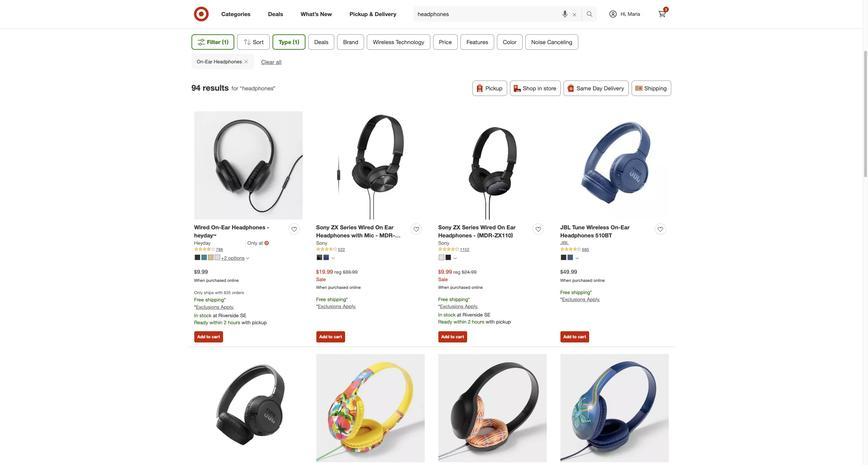 Task type: locate. For each thing, give the bounding box(es) containing it.
1 cart from the left
[[212, 335, 220, 340]]

sony inside sony zx series wired on ear headphones - (mdr-zx110)
[[438, 224, 452, 231]]

ear up zx110)
[[507, 224, 516, 231]]

pickup for pickup
[[486, 85, 503, 92]]

2 all colors element from the left
[[454, 256, 457, 261]]

to for jbl tune wireless on-ear headphones 510bt
[[573, 335, 577, 340]]

clear all
[[261, 59, 282, 66]]

2 add from the left
[[319, 335, 327, 340]]

filter
[[207, 39, 221, 46]]

sony link for sony zx series wired on ear headphones with mic - mdr- zx310ap
[[316, 240, 327, 247]]

on-ear headphones button
[[192, 54, 254, 70]]

wired up heyday™
[[194, 224, 210, 231]]

sale down $19.99
[[316, 277, 326, 283]]

free inside free shipping * * exclusions apply. in stock at  riverside se ready within 2 hours with pickup
[[438, 297, 448, 303]]

headphones inside sony zx series wired on ear headphones - (mdr-zx110)
[[438, 232, 472, 239]]

heyday
[[194, 240, 211, 246]]

1 (1) from the left
[[222, 39, 229, 46]]

1 horizontal spatial (1)
[[293, 39, 299, 46]]

(1) inside button
[[222, 39, 229, 46]]

0 horizontal spatial only
[[194, 290, 203, 296]]

purchased inside $19.99 reg $39.99 sale when purchased online
[[328, 285, 348, 290]]

0 horizontal spatial reg
[[335, 269, 342, 275]]

within inside free shipping * * exclusions apply. in stock at  riverside se ready within 2 hours with pickup
[[454, 319, 467, 325]]

2 horizontal spatial wired
[[481, 224, 496, 231]]

apply. down $19.99 reg $39.99 sale when purchased online
[[343, 304, 356, 310]]

2 to from the left
[[329, 335, 333, 340]]

sony zx series wired on ear headphones with mic - mdr-zx310ap image
[[316, 111, 425, 220], [316, 111, 425, 220]]

1 horizontal spatial on-
[[211, 224, 221, 231]]

free shipping * * exclusions apply. for jbl tune wireless on-ear headphones 510bt
[[561, 290, 600, 303]]

purchased inside $9.99 reg $24.99 sale when purchased online
[[451, 285, 471, 290]]

1 sony link from the left
[[316, 240, 327, 247]]

search
[[583, 11, 600, 18]]

deals down 'what's new' link
[[314, 39, 328, 46]]

2 on from the left
[[498, 224, 505, 231]]

exclusions apply. link
[[562, 297, 600, 303], [318, 304, 356, 310], [440, 304, 478, 310], [196, 304, 234, 310]]

add
[[197, 335, 205, 340], [319, 335, 327, 340], [442, 335, 450, 340], [564, 335, 572, 340]]

685 link
[[561, 247, 669, 253]]

sony zx series wired on ear headphones with mic - mdr- zx310ap link
[[316, 224, 408, 247]]

reg for $9.99
[[453, 269, 461, 275]]

jbl left tune
[[561, 224, 571, 231]]

1 wired from the left
[[194, 224, 210, 231]]

1152
[[460, 247, 470, 253]]

1 blue image from the left
[[201, 255, 207, 261]]

jbl up blue icon
[[561, 240, 569, 246]]

brand button
[[337, 34, 364, 50]]

ear up the heyday link
[[221, 224, 230, 231]]

(1) right type
[[293, 39, 299, 46]]

wireless up the 510bt
[[587, 224, 609, 231]]

when down $19.99
[[316, 285, 327, 290]]

$9.99 down white image
[[438, 269, 452, 276]]

purchased up ships
[[206, 278, 226, 283]]

zx inside sony zx series wired on ear headphones with mic - mdr- zx310ap
[[331, 224, 339, 231]]

within inside only ships with $35 orders free shipping * * exclusions apply. in stock at  riverside se ready within 2 hours with pickup
[[210, 320, 222, 326]]

headphones up 'only at ¬' on the left
[[232, 224, 265, 231]]

0 horizontal spatial 2
[[224, 320, 227, 326]]

noise canceling
[[531, 39, 572, 46]]

2 add to cart from the left
[[319, 335, 342, 340]]

online inside $49.99 when purchased online
[[594, 278, 605, 283]]

blue image left all colors image
[[323, 255, 329, 261]]

1 vertical spatial jbl
[[561, 240, 569, 246]]

purchased down $24.99
[[451, 285, 471, 290]]

4 cart from the left
[[578, 335, 586, 340]]

zx up 1152
[[453, 224, 461, 231]]

$9.99 down the yellow "image" at the bottom of the page
[[194, 269, 208, 276]]

headphones
[[214, 59, 242, 65], [232, 224, 265, 231], [316, 232, 350, 239], [438, 232, 472, 239], [561, 232, 594, 239]]

free down $9.99 reg $24.99 sale when purchased online
[[438, 297, 448, 303]]

only left ships
[[194, 290, 203, 296]]

1 horizontal spatial black image
[[445, 255, 451, 261]]

free shipping * * exclusions apply.
[[561, 290, 600, 303], [316, 297, 356, 310]]

1 horizontal spatial hours
[[472, 319, 485, 325]]

1 $9.99 from the left
[[194, 269, 208, 276]]

add to cart button for sony zx series wired on ear headphones - (mdr-zx110)
[[438, 332, 467, 343]]

1 add from the left
[[197, 335, 205, 340]]

wired
[[194, 224, 210, 231], [358, 224, 374, 231], [481, 224, 496, 231]]

sale inside $9.99 reg $24.99 sale when purchased online
[[438, 277, 448, 283]]

at inside only ships with $35 orders free shipping * * exclusions apply. in stock at  riverside se ready within 2 hours with pickup
[[213, 313, 217, 319]]

reg inside $19.99 reg $39.99 sale when purchased online
[[335, 269, 342, 275]]

1 all colors element from the left
[[331, 256, 335, 261]]

yellow image
[[208, 255, 214, 261]]

categories link
[[215, 6, 259, 22]]

sale down white image
[[438, 277, 448, 283]]

2 horizontal spatial at
[[457, 312, 461, 318]]

2 (1) from the left
[[293, 39, 299, 46]]

0 horizontal spatial within
[[210, 320, 222, 326]]

ear inside button
[[205, 59, 212, 65]]

0 horizontal spatial pickup
[[252, 320, 267, 326]]

se
[[484, 312, 491, 318], [240, 313, 246, 319]]

sony zx series wired on ear headphones - (mdr-zx110) image
[[438, 111, 547, 220], [438, 111, 547, 220]]

shipping inside free shipping * * exclusions apply. in stock at  riverside se ready within 2 hours with pickup
[[450, 297, 468, 303]]

0 vertical spatial only
[[247, 240, 258, 246]]

0 vertical spatial jbl
[[561, 224, 571, 231]]

sony for sony zx series wired on ear headphones with mic - mdr- zx310ap
[[316, 224, 330, 231]]

purchased inside $9.99 when purchased online
[[206, 278, 226, 283]]

all colors element
[[331, 256, 335, 261], [454, 256, 457, 261], [576, 256, 579, 261]]

shipping down ships
[[205, 297, 224, 303]]

jbl inside 'jbl tune wireless on-ear headphones 510bt'
[[561, 224, 571, 231]]

to for sony zx series wired on ear headphones with mic - mdr- zx310ap
[[329, 335, 333, 340]]

on inside sony zx series wired on ear headphones - (mdr-zx110)
[[498, 224, 505, 231]]

headphones up zx310ap
[[316, 232, 350, 239]]

1 horizontal spatial in
[[438, 312, 442, 318]]

$9.99 for when
[[194, 269, 208, 276]]

$9.99 inside $9.99 reg $24.99 sale when purchased online
[[438, 269, 452, 276]]

hours inside only ships with $35 orders free shipping * * exclusions apply. in stock at  riverside se ready within 2 hours with pickup
[[228, 320, 240, 326]]

1 horizontal spatial all colors image
[[576, 257, 579, 260]]

0 vertical spatial deals
[[268, 10, 283, 17]]

apply. down $35
[[221, 304, 234, 310]]

1 on from the left
[[375, 224, 383, 231]]

on-
[[197, 59, 205, 65], [211, 224, 221, 231], [611, 224, 621, 231]]

cart for jbl tune wireless on-ear headphones 510bt
[[578, 335, 586, 340]]

- right the mic on the left
[[376, 232, 378, 239]]

0 horizontal spatial se
[[240, 313, 246, 319]]

black image
[[195, 255, 200, 261], [561, 255, 566, 261]]

shipping for sony zx series wired on ear headphones with mic - mdr- zx310ap
[[327, 297, 346, 303]]

sony link up white image
[[438, 240, 450, 247]]

delivery right "day"
[[604, 85, 624, 92]]

$9.99 inside $9.99 when purchased online
[[194, 269, 208, 276]]

- inside sony zx series wired on ear headphones - (mdr-zx110)
[[474, 232, 476, 239]]

sony inside sony zx series wired on ear headphones with mic - mdr- zx310ap
[[316, 224, 330, 231]]

only inside 'only at ¬'
[[247, 240, 258, 246]]

3 cart from the left
[[456, 335, 464, 340]]

1 horizontal spatial delivery
[[604, 85, 624, 92]]

1 horizontal spatial riverside
[[463, 312, 483, 318]]

on- down filter (1) button
[[197, 59, 205, 65]]

free shipping * * exclusions apply. down $19.99 reg $39.99 sale when purchased online
[[316, 297, 356, 310]]

sony link for sony zx series wired on ear headphones - (mdr-zx110)
[[438, 240, 450, 247]]

zx110)
[[495, 232, 513, 239]]

ear down filter (1) button
[[205, 59, 212, 65]]

shipping inside only ships with $35 orders free shipping * * exclusions apply. in stock at  riverside se ready within 2 hours with pickup
[[205, 297, 224, 303]]

1 horizontal spatial reg
[[453, 269, 461, 275]]

only up 788 link
[[247, 240, 258, 246]]

all colors image for jbl tune wireless on-ear headphones 510bt
[[576, 257, 579, 260]]

all colors image right white image
[[454, 257, 457, 260]]

0 horizontal spatial zx
[[331, 224, 339, 231]]

sony zx series wired on ear headphones with mic - mdr- zx310ap
[[316, 224, 395, 247]]

only at ¬
[[247, 240, 269, 247]]

+2 options button
[[191, 253, 252, 264]]

1 horizontal spatial se
[[484, 312, 491, 318]]

wired on-ear headphones - heyday™
[[194, 224, 269, 239]]

0 horizontal spatial on
[[375, 224, 383, 231]]

pickup
[[350, 10, 368, 17], [486, 85, 503, 92]]

zx for with
[[331, 224, 339, 231]]

shipping down $19.99 reg $39.99 sale when purchased online
[[327, 297, 346, 303]]

0 horizontal spatial on-
[[197, 59, 205, 65]]

black image left all colors image
[[317, 255, 322, 261]]

shipping down $9.99 reg $24.99 sale when purchased online
[[450, 297, 468, 303]]

(1)
[[222, 39, 229, 46], [293, 39, 299, 46]]

exclusions inside free shipping * * exclusions apply. in stock at  riverside se ready within 2 hours with pickup
[[440, 304, 464, 310]]

0 horizontal spatial -
[[267, 224, 269, 231]]

zx for -
[[453, 224, 461, 231]]

wired on-ear headphones - heyday™ with maggie thompson image
[[438, 355, 547, 463], [438, 355, 547, 463]]

to for wired on-ear headphones - heyday™
[[207, 335, 211, 340]]

wired on-ear headphones - heyday™ link
[[194, 224, 286, 240]]

2 zx from the left
[[453, 224, 461, 231]]

2 cart from the left
[[334, 335, 342, 340]]

wired on-ear headphones - heyday™ with jialei sun image
[[316, 355, 425, 463], [316, 355, 425, 463]]

0 horizontal spatial all colors image
[[454, 257, 457, 260]]

1 horizontal spatial sony link
[[438, 240, 450, 247]]

0 horizontal spatial $9.99
[[194, 269, 208, 276]]

2
[[468, 319, 471, 325], [224, 320, 227, 326]]

in
[[538, 85, 542, 92]]

-
[[267, 224, 269, 231], [376, 232, 378, 239], [474, 232, 476, 239]]

exclusions
[[562, 297, 586, 303], [318, 304, 342, 310], [440, 304, 464, 310], [196, 304, 219, 310]]

2 black image from the left
[[445, 255, 451, 261]]

blue image for sony zx series wired on ear headphones with mic - mdr- zx310ap
[[323, 255, 329, 261]]

0 horizontal spatial delivery
[[375, 10, 397, 17]]

deals link
[[262, 6, 292, 22]]

sony zx series wired on ear headphones - (mdr-zx110)
[[438, 224, 516, 239]]

1 vertical spatial only
[[194, 290, 203, 296]]

online inside $9.99 reg $24.99 sale when purchased online
[[472, 285, 483, 290]]

0 horizontal spatial sony link
[[316, 240, 327, 247]]

shipping down $49.99 when purchased online
[[572, 290, 590, 296]]

3 add from the left
[[442, 335, 450, 340]]

1 vertical spatial pickup
[[486, 85, 503, 92]]

exclusions inside only ships with $35 orders free shipping * * exclusions apply. in stock at  riverside se ready within 2 hours with pickup
[[196, 304, 219, 310]]

riverside inside only ships with $35 orders free shipping * * exclusions apply. in stock at  riverside se ready within 2 hours with pickup
[[219, 313, 239, 319]]

exclusions down $49.99 when purchased online
[[562, 297, 586, 303]]

reg left $39.99
[[335, 269, 342, 275]]

1 vertical spatial delivery
[[604, 85, 624, 92]]

522
[[338, 247, 345, 253]]

*
[[590, 290, 592, 296], [346, 297, 348, 303], [468, 297, 470, 303], [561, 297, 562, 303], [224, 297, 226, 303], [316, 304, 318, 310], [438, 304, 440, 310], [194, 304, 196, 310]]

wireless inside button
[[373, 39, 394, 46]]

2 $9.99 from the left
[[438, 269, 452, 276]]

0 horizontal spatial stock
[[200, 313, 212, 319]]

purchased down $39.99
[[328, 285, 348, 290]]

1 sale from the left
[[316, 277, 326, 283]]

on- up heyday™
[[211, 224, 221, 231]]

headphones up 1152
[[438, 232, 472, 239]]

0 horizontal spatial blue image
[[201, 255, 207, 261]]

0 horizontal spatial black image
[[317, 255, 322, 261]]

0 horizontal spatial series
[[340, 224, 357, 231]]

1 horizontal spatial series
[[462, 224, 479, 231]]

on- inside 'jbl tune wireless on-ear headphones 510bt'
[[611, 224, 621, 231]]

1 horizontal spatial pickup
[[486, 85, 503, 92]]

add to cart for sony zx series wired on ear headphones with mic - mdr- zx310ap
[[319, 335, 342, 340]]

white image
[[439, 255, 444, 261]]

pickup button
[[473, 81, 507, 96]]

2 reg from the left
[[453, 269, 461, 275]]

exclusions down ships
[[196, 304, 219, 310]]

4 add to cart button from the left
[[561, 332, 589, 343]]

wireless left technology
[[373, 39, 394, 46]]

wired inside sony zx series wired on ear headphones with mic - mdr- zx310ap
[[358, 224, 374, 231]]

$19.99
[[316, 269, 333, 276]]

0 horizontal spatial sale
[[316, 277, 326, 283]]

shipping for jbl tune wireless on-ear headphones 510bt
[[572, 290, 590, 296]]

deals up type
[[268, 10, 283, 17]]

1 add to cart button from the left
[[194, 332, 223, 343]]

wired inside wired on-ear headphones - heyday™
[[194, 224, 210, 231]]

shipping
[[572, 290, 590, 296], [327, 297, 346, 303], [450, 297, 468, 303], [205, 297, 224, 303]]

wireless
[[373, 39, 394, 46], [587, 224, 609, 231]]

zx up zx310ap
[[331, 224, 339, 231]]

black image left the yellow "image" at the bottom of the page
[[195, 255, 200, 261]]

1 vertical spatial deals
[[314, 39, 328, 46]]

free down $9.99 when purchased online at left bottom
[[194, 297, 204, 303]]

series up 522
[[340, 224, 357, 231]]

0 horizontal spatial wired
[[194, 224, 210, 231]]

(1) right filter
[[222, 39, 229, 46]]

0 horizontal spatial pickup
[[350, 10, 368, 17]]

jbl tune 660 active noise canceling over-ear bluetooth wireless headphones - black image
[[194, 355, 303, 463], [194, 355, 303, 463]]

ear
[[205, 59, 212, 65], [221, 224, 230, 231], [385, 224, 394, 231], [507, 224, 516, 231], [621, 224, 630, 231]]

1 horizontal spatial only
[[247, 240, 258, 246]]

jbl tune wireless on-ear headphones 510bt image
[[561, 111, 669, 220], [561, 111, 669, 220]]

sony for sony zx series wired on ear headphones - (mdr-zx110)
[[438, 224, 452, 231]]

1 horizontal spatial ready
[[438, 319, 452, 325]]

1 jbl from the top
[[561, 224, 571, 231]]

1 series from the left
[[340, 224, 357, 231]]

stock
[[444, 312, 456, 318], [200, 313, 212, 319]]

0 horizontal spatial hours
[[228, 320, 240, 326]]

3 all colors element from the left
[[576, 256, 579, 261]]

black image right white image
[[445, 255, 451, 261]]

within
[[454, 319, 467, 325], [210, 320, 222, 326]]

apply. inside only ships with $35 orders free shipping * * exclusions apply. in stock at  riverside se ready within 2 hours with pickup
[[221, 304, 234, 310]]

2 wired from the left
[[358, 224, 374, 231]]

0 horizontal spatial riverside
[[219, 313, 239, 319]]

free shipping * * exclusions apply. for sony zx series wired on ear headphones with mic - mdr- zx310ap
[[316, 297, 356, 310]]

0 horizontal spatial at
[[213, 313, 217, 319]]

0 horizontal spatial ready
[[194, 320, 208, 326]]

1 reg from the left
[[335, 269, 342, 275]]

headphones down tune
[[561, 232, 594, 239]]

jbl for jbl
[[561, 240, 569, 246]]

what's new
[[301, 10, 332, 17]]

2 add to cart button from the left
[[316, 332, 345, 343]]

1 horizontal spatial pickup
[[496, 319, 511, 325]]

wired on-ear headphones - heyday™ image
[[194, 111, 303, 220], [194, 111, 303, 220]]

ear up 'mdr-' in the left of the page
[[385, 224, 394, 231]]

all colors element right blue icon
[[576, 256, 579, 261]]

1 horizontal spatial -
[[376, 232, 378, 239]]

1 all colors image from the left
[[454, 257, 457, 260]]

$9.99 for reg
[[438, 269, 452, 276]]

sale
[[316, 277, 326, 283], [438, 277, 448, 283]]

apply. for sony zx series wired on ear headphones with mic - mdr- zx310ap
[[343, 304, 356, 310]]

on up zx110)
[[498, 224, 505, 231]]

1 horizontal spatial free shipping * * exclusions apply.
[[561, 290, 600, 303]]

4 add to cart from the left
[[564, 335, 586, 340]]

apply. down $9.99 reg $24.99 sale when purchased online
[[465, 304, 478, 310]]

2 jbl from the top
[[561, 240, 569, 246]]

online up orders
[[228, 278, 239, 283]]

on for -
[[375, 224, 383, 231]]

0 vertical spatial pickup
[[350, 10, 368, 17]]

sale inside $19.99 reg $39.99 sale when purchased online
[[316, 277, 326, 283]]

deals inside deals link
[[268, 10, 283, 17]]

apply.
[[587, 297, 600, 303], [343, 304, 356, 310], [465, 304, 478, 310], [221, 304, 234, 310]]

all colors image right blue icon
[[576, 257, 579, 260]]

deals button
[[308, 34, 334, 50]]

pickup inside button
[[486, 85, 503, 92]]

exclusions down $19.99 reg $39.99 sale when purchased online
[[318, 304, 342, 310]]

online down $24.99
[[472, 285, 483, 290]]

features
[[467, 39, 488, 46]]

all colors image
[[454, 257, 457, 260], [576, 257, 579, 260]]

2 sale from the left
[[438, 277, 448, 283]]

black image left blue icon
[[561, 255, 566, 261]]

1 horizontal spatial sale
[[438, 277, 448, 283]]

wired up (mdr-
[[481, 224, 496, 231]]

ear inside wired on-ear headphones - heyday™
[[221, 224, 230, 231]]

- inside sony zx series wired on ear headphones with mic - mdr- zx310ap
[[376, 232, 378, 239]]

wireless technology
[[373, 39, 424, 46]]

only inside only ships with $35 orders free shipping * * exclusions apply. in stock at  riverside se ready within 2 hours with pickup
[[194, 290, 203, 296]]

3 wired from the left
[[481, 224, 496, 231]]

sale for $9.99
[[438, 277, 448, 283]]

1 zx from the left
[[331, 224, 339, 231]]

blue image
[[201, 255, 207, 261], [323, 255, 329, 261]]

reg for $19.99
[[335, 269, 342, 275]]

on- inside wired on-ear headphones - heyday™
[[211, 224, 221, 231]]

jbl
[[561, 224, 571, 231], [561, 240, 569, 246]]

on- up the 510bt
[[611, 224, 621, 231]]

apply. inside free shipping * * exclusions apply. in stock at  riverside se ready within 2 hours with pickup
[[465, 304, 478, 310]]

delivery
[[375, 10, 397, 17], [604, 85, 624, 92]]

1 horizontal spatial all colors element
[[454, 256, 457, 261]]

free down $49.99
[[561, 290, 570, 296]]

1 horizontal spatial deals
[[314, 39, 328, 46]]

delivery right & at the left top of page
[[375, 10, 397, 17]]

reg inside $9.99 reg $24.99 sale when purchased online
[[453, 269, 461, 275]]

add to cart for sony zx series wired on ear headphones - (mdr-zx110)
[[442, 335, 464, 340]]

- left (mdr-
[[474, 232, 476, 239]]

blue image left the yellow "image" at the bottom of the page
[[201, 255, 207, 261]]

2 black image from the left
[[561, 255, 566, 261]]

1 black image from the left
[[195, 255, 200, 261]]

only for with
[[194, 290, 203, 296]]

4 add from the left
[[564, 335, 572, 340]]

1 horizontal spatial stock
[[444, 312, 456, 318]]

exclusions down $9.99 reg $24.99 sale when purchased online
[[440, 304, 464, 310]]

black image
[[317, 255, 322, 261], [445, 255, 451, 261]]

1 horizontal spatial at
[[259, 240, 263, 246]]

zx inside sony zx series wired on ear headphones - (mdr-zx110)
[[453, 224, 461, 231]]

1 horizontal spatial on
[[498, 224, 505, 231]]

sony link up $19.99
[[316, 240, 327, 247]]

pickup
[[496, 319, 511, 325], [252, 320, 267, 326]]

3 add to cart from the left
[[442, 335, 464, 340]]

when down white image
[[438, 285, 449, 290]]

purchased inside $49.99 when purchased online
[[573, 278, 593, 283]]

headphones down the filter (1)
[[214, 59, 242, 65]]

4 to from the left
[[573, 335, 577, 340]]

online down $39.99
[[350, 285, 361, 290]]

2 series from the left
[[462, 224, 479, 231]]

0 horizontal spatial wireless
[[373, 39, 394, 46]]

ear inside 'jbl tune wireless on-ear headphones 510bt'
[[621, 224, 630, 231]]

online inside $19.99 reg $39.99 sale when purchased online
[[350, 285, 361, 290]]

1 horizontal spatial within
[[454, 319, 467, 325]]

0 horizontal spatial (1)
[[222, 39, 229, 46]]

series inside sony zx series wired on ear headphones - (mdr-zx110)
[[462, 224, 479, 231]]

1 horizontal spatial wired
[[358, 224, 374, 231]]

price
[[439, 39, 452, 46]]

free
[[561, 290, 570, 296], [316, 297, 326, 303], [438, 297, 448, 303], [194, 297, 204, 303]]

all colors + 2 more colors image
[[246, 257, 249, 260]]

2 all colors image from the left
[[576, 257, 579, 260]]

brand
[[343, 39, 358, 46]]

2 horizontal spatial -
[[474, 232, 476, 239]]

shipping for sony zx series wired on ear headphones - (mdr-zx110)
[[450, 297, 468, 303]]

blue image inside +2 options dropdown button
[[201, 255, 207, 261]]

3 to from the left
[[451, 335, 455, 340]]

1 horizontal spatial zx
[[453, 224, 461, 231]]

add to cart for jbl tune wireless on-ear headphones 510bt
[[564, 335, 586, 340]]

0 horizontal spatial all colors element
[[331, 256, 335, 261]]

1 horizontal spatial $9.99
[[438, 269, 452, 276]]

- up ¬
[[267, 224, 269, 231]]

0 horizontal spatial free shipping * * exclusions apply.
[[316, 297, 356, 310]]

all colors element down zx310ap
[[331, 256, 335, 261]]

options
[[228, 255, 245, 261]]

add to cart button
[[194, 332, 223, 343], [316, 332, 345, 343], [438, 332, 467, 343], [561, 332, 589, 343]]

series up (mdr-
[[462, 224, 479, 231]]

sony
[[316, 224, 330, 231], [438, 224, 452, 231], [316, 240, 327, 246], [438, 240, 450, 246]]

wired on-ear headphones - heyday™ with ameen taahir image
[[561, 355, 669, 463], [561, 355, 669, 463]]

1 horizontal spatial 2
[[468, 319, 471, 325]]

deals inside deals button
[[314, 39, 328, 46]]

when up ships
[[194, 278, 205, 283]]

2 horizontal spatial all colors element
[[576, 256, 579, 261]]

0 vertical spatial wireless
[[373, 39, 394, 46]]

0 vertical spatial delivery
[[375, 10, 397, 17]]

on up 'mdr-' in the left of the page
[[375, 224, 383, 231]]

exclusions for sony zx series wired on ear headphones with mic - mdr- zx310ap
[[318, 304, 342, 310]]

1 vertical spatial wireless
[[587, 224, 609, 231]]

add to cart for wired on-ear headphones - heyday™
[[197, 335, 220, 340]]

series inside sony zx series wired on ear headphones with mic - mdr- zx310ap
[[340, 224, 357, 231]]

wireless technology button
[[367, 34, 430, 50]]

apply. down $49.99 when purchased online
[[587, 297, 600, 303]]

2 blue image from the left
[[323, 255, 329, 261]]

2 inside free shipping * * exclusions apply. in stock at  riverside se ready within 2 hours with pickup
[[468, 319, 471, 325]]

0 horizontal spatial deals
[[268, 10, 283, 17]]

$49.99
[[561, 269, 577, 276]]

reg left $24.99
[[453, 269, 461, 275]]

headphones inside sony zx series wired on ear headphones with mic - mdr- zx310ap
[[316, 232, 350, 239]]

wired inside sony zx series wired on ear headphones - (mdr-zx110)
[[481, 224, 496, 231]]

1 horizontal spatial blue image
[[323, 255, 329, 261]]

1 horizontal spatial wireless
[[587, 224, 609, 231]]

new
[[320, 10, 332, 17]]

at inside free shipping * * exclusions apply. in stock at  riverside se ready within 2 hours with pickup
[[457, 312, 461, 318]]

at inside 'only at ¬'
[[259, 240, 263, 246]]

1 horizontal spatial black image
[[561, 255, 566, 261]]

$9.99 when purchased online
[[194, 269, 239, 283]]

3 add to cart button from the left
[[438, 332, 467, 343]]

with inside free shipping * * exclusions apply. in stock at  riverside se ready within 2 hours with pickup
[[486, 319, 495, 325]]

wireless inside 'jbl tune wireless on-ear headphones 510bt'
[[587, 224, 609, 231]]

riverside
[[463, 312, 483, 318], [219, 313, 239, 319]]

headphones inside wired on-ear headphones - heyday™
[[232, 224, 265, 231]]

on for zx110)
[[498, 224, 505, 231]]

ear up 685 link
[[621, 224, 630, 231]]

type
[[279, 39, 291, 46]]

wired up the mic on the left
[[358, 224, 374, 231]]

pickup inside free shipping * * exclusions apply. in stock at  riverside se ready within 2 hours with pickup
[[496, 319, 511, 325]]

0 horizontal spatial black image
[[195, 255, 200, 261]]

free shipping * * exclusions apply. down $49.99 when purchased online
[[561, 290, 600, 303]]

ships
[[204, 290, 214, 296]]

all colors + 2 more colors element
[[246, 256, 249, 261]]

$9.99
[[194, 269, 208, 276], [438, 269, 452, 276]]

cart for sony zx series wired on ear headphones with mic - mdr- zx310ap
[[334, 335, 342, 340]]

free down $19.99 reg $39.99 sale when purchased online
[[316, 297, 326, 303]]

(mdr-
[[477, 232, 495, 239]]

blue image
[[568, 255, 573, 261]]

purchased down $49.99
[[573, 278, 593, 283]]

1 to from the left
[[207, 335, 211, 340]]

delivery inside button
[[604, 85, 624, 92]]

deals for deals link
[[268, 10, 283, 17]]

online down 685 link
[[594, 278, 605, 283]]

only for ¬
[[247, 240, 258, 246]]

on
[[375, 224, 383, 231], [498, 224, 505, 231]]

2 horizontal spatial on-
[[611, 224, 621, 231]]

1 add to cart from the left
[[197, 335, 220, 340]]

on inside sony zx series wired on ear headphones with mic - mdr- zx310ap
[[375, 224, 383, 231]]

all colors element right white image
[[454, 256, 457, 261]]

free for sony zx series wired on ear headphones - (mdr-zx110)
[[438, 297, 448, 303]]

series for with
[[340, 224, 357, 231]]

when down $49.99
[[561, 278, 571, 283]]

788 link
[[194, 247, 303, 253]]

0 horizontal spatial in
[[194, 313, 198, 319]]

exclusions apply. link down $19.99 reg $39.99 sale when purchased online
[[318, 304, 356, 310]]

free for jbl tune wireless on-ear headphones 510bt
[[561, 290, 570, 296]]

2 sony link from the left
[[438, 240, 450, 247]]



Task type: vqa. For each thing, say whether or not it's contained in the screenshot.
search
yes



Task type: describe. For each thing, give the bounding box(es) containing it.
technology
[[396, 39, 424, 46]]

94
[[192, 83, 201, 93]]

94 results for "headphones"
[[192, 83, 275, 93]]

hi, maria
[[621, 11, 640, 17]]

hi,
[[621, 11, 627, 17]]

deals for deals button
[[314, 39, 328, 46]]

noise
[[531, 39, 546, 46]]

zx310ap
[[316, 240, 341, 247]]

¬
[[264, 240, 269, 247]]

for
[[232, 85, 238, 92]]

apply. for sony zx series wired on ear headphones - (mdr-zx110)
[[465, 304, 478, 310]]

color
[[503, 39, 517, 46]]

$24.99
[[462, 269, 477, 275]]

heyday™
[[194, 232, 216, 239]]

headphones inside 'jbl tune wireless on-ear headphones 510bt'
[[561, 232, 594, 239]]

same day delivery button
[[564, 81, 629, 96]]

shipping button
[[632, 81, 672, 96]]

shipping
[[645, 85, 667, 92]]

in inside free shipping * * exclusions apply. in stock at  riverside se ready within 2 hours with pickup
[[438, 312, 442, 318]]

3
[[665, 7, 667, 12]]

jbl tune wireless on-ear headphones 510bt
[[561, 224, 630, 239]]

advertisement region
[[221, 0, 642, 21]]

categories
[[221, 10, 251, 17]]

wired for sony zx series wired on ear headphones with mic - mdr- zx310ap
[[358, 224, 374, 231]]

all colors element for $9.99
[[454, 256, 457, 261]]

"headphones"
[[240, 85, 275, 92]]

to for sony zx series wired on ear headphones - (mdr-zx110)
[[451, 335, 455, 340]]

(1) for filter (1)
[[222, 39, 229, 46]]

heyday link
[[194, 240, 246, 247]]

mdr-
[[380, 232, 395, 239]]

shop in store
[[523, 85, 557, 92]]

day
[[593, 85, 603, 92]]

clear
[[261, 59, 275, 66]]

type (1)
[[279, 39, 299, 46]]

color button
[[497, 34, 523, 50]]

$49.99 when purchased online
[[561, 269, 605, 283]]

filter (1) button
[[192, 34, 234, 50]]

apply. for jbl tune wireless on-ear headphones 510bt
[[587, 297, 600, 303]]

jbl tune wireless on-ear headphones 510bt link
[[561, 224, 652, 240]]

sort button
[[237, 34, 270, 50]]

wired for sony zx series wired on ear headphones - (mdr-zx110)
[[481, 224, 496, 231]]

pickup & delivery link
[[344, 6, 405, 22]]

pickup inside only ships with $35 orders free shipping * * exclusions apply. in stock at  riverside se ready within 2 hours with pickup
[[252, 320, 267, 326]]

exclusions apply. link down $9.99 reg $24.99 sale when purchased online
[[440, 304, 478, 310]]

tune
[[572, 224, 585, 231]]

sony for sony link for sony zx series wired on ear headphones with mic - mdr- zx310ap
[[316, 240, 327, 246]]

shop
[[523, 85, 536, 92]]

add to cart button for jbl tune wireless on-ear headphones 510bt
[[561, 332, 589, 343]]

stock inside only ships with $35 orders free shipping * * exclusions apply. in stock at  riverside se ready within 2 hours with pickup
[[200, 313, 212, 319]]

3 link
[[655, 6, 670, 22]]

noise canceling button
[[525, 34, 578, 50]]

when inside $49.99 when purchased online
[[561, 278, 571, 283]]

exclusions apply. link down $49.99 when purchased online
[[562, 297, 600, 303]]

sale for $19.99
[[316, 277, 326, 283]]

black image for $9.99
[[195, 255, 200, 261]]

pickup for pickup & delivery
[[350, 10, 368, 17]]

clear all button
[[261, 58, 282, 66]]

all colors image for sony zx series wired on ear headphones - (mdr-zx110)
[[454, 257, 457, 260]]

when inside $9.99 when purchased online
[[194, 278, 205, 283]]

riverside inside free shipping * * exclusions apply. in stock at  riverside se ready within 2 hours with pickup
[[463, 312, 483, 318]]

delivery for pickup & delivery
[[375, 10, 397, 17]]

ear inside sony zx series wired on ear headphones with mic - mdr- zx310ap
[[385, 224, 394, 231]]

$19.99 reg $39.99 sale when purchased online
[[316, 269, 361, 290]]

(1) for type (1)
[[293, 39, 299, 46]]

- inside wired on-ear headphones - heyday™
[[267, 224, 269, 231]]

with inside sony zx series wired on ear headphones with mic - mdr- zx310ap
[[351, 232, 363, 239]]

788
[[216, 247, 223, 253]]

mic
[[364, 232, 374, 239]]

when inside $9.99 reg $24.99 sale when purchased online
[[438, 285, 449, 290]]

sony zx series wired on ear headphones - (mdr-zx110) link
[[438, 224, 530, 240]]

add to cart button for sony zx series wired on ear headphones with mic - mdr- zx310ap
[[316, 332, 345, 343]]

1152 link
[[438, 247, 547, 253]]

$39.99
[[343, 269, 358, 275]]

add for sony zx series wired on ear headphones - (mdr-zx110)
[[442, 335, 450, 340]]

online inside $9.99 when purchased online
[[228, 278, 239, 283]]

stock inside free shipping * * exclusions apply. in stock at  riverside se ready within 2 hours with pickup
[[444, 312, 456, 318]]

jbl link
[[561, 240, 569, 247]]

cart for wired on-ear headphones - heyday™
[[212, 335, 220, 340]]

+2
[[221, 255, 227, 261]]

features button
[[461, 34, 494, 50]]

only ships with $35 orders free shipping * * exclusions apply. in stock at  riverside se ready within 2 hours with pickup
[[194, 290, 267, 326]]

exclusions for sony zx series wired on ear headphones - (mdr-zx110)
[[440, 304, 464, 310]]

what's
[[301, 10, 319, 17]]

sort
[[253, 39, 264, 46]]

black image for $49.99
[[561, 255, 566, 261]]

hours inside free shipping * * exclusions apply. in stock at  riverside se ready within 2 hours with pickup
[[472, 319, 485, 325]]

add for wired on-ear headphones - heyday™
[[197, 335, 205, 340]]

shop in store button
[[510, 81, 561, 96]]

what's new link
[[295, 6, 341, 22]]

free shipping * * exclusions apply. in stock at  riverside se ready within 2 hours with pickup
[[438, 297, 511, 325]]

2 inside only ships with $35 orders free shipping * * exclusions apply. in stock at  riverside se ready within 2 hours with pickup
[[224, 320, 227, 326]]

canceling
[[547, 39, 572, 46]]

same
[[577, 85, 591, 92]]

blue image for wired on-ear headphones - heyday™
[[201, 255, 207, 261]]

store
[[544, 85, 557, 92]]

add to cart button for wired on-ear headphones - heyday™
[[194, 332, 223, 343]]

ready inside free shipping * * exclusions apply. in stock at  riverside se ready within 2 hours with pickup
[[438, 319, 452, 325]]

all
[[276, 59, 282, 66]]

+2 options
[[221, 255, 245, 261]]

ready inside only ships with $35 orders free shipping * * exclusions apply. in stock at  riverside se ready within 2 hours with pickup
[[194, 320, 208, 326]]

results
[[203, 83, 229, 93]]

on- inside button
[[197, 59, 205, 65]]

$35
[[224, 290, 231, 296]]

free inside only ships with $35 orders free shipping * * exclusions apply. in stock at  riverside se ready within 2 hours with pickup
[[194, 297, 204, 303]]

all colors image
[[331, 257, 335, 260]]

add for jbl tune wireless on-ear headphones 510bt
[[564, 335, 572, 340]]

se inside free shipping * * exclusions apply. in stock at  riverside se ready within 2 hours with pickup
[[484, 312, 491, 318]]

all colors element for $19.99
[[331, 256, 335, 261]]

cart for sony zx series wired on ear headphones - (mdr-zx110)
[[456, 335, 464, 340]]

510bt
[[596, 232, 612, 239]]

delivery for same day delivery
[[604, 85, 624, 92]]

exclusions apply. link down ships
[[196, 304, 234, 310]]

exclusions for jbl tune wireless on-ear headphones 510bt
[[562, 297, 586, 303]]

series for -
[[462, 224, 479, 231]]

orders
[[232, 290, 244, 296]]

in inside only ships with $35 orders free shipping * * exclusions apply. in stock at  riverside se ready within 2 hours with pickup
[[194, 313, 198, 319]]

se inside only ships with $35 orders free shipping * * exclusions apply. in stock at  riverside se ready within 2 hours with pickup
[[240, 313, 246, 319]]

What can we help you find? suggestions appear below search field
[[414, 6, 588, 22]]

ear inside sony zx series wired on ear headphones - (mdr-zx110)
[[507, 224, 516, 231]]

same day delivery
[[577, 85, 624, 92]]

free for sony zx series wired on ear headphones with mic - mdr- zx310ap
[[316, 297, 326, 303]]

1 black image from the left
[[317, 255, 322, 261]]

jbl for jbl tune wireless on-ear headphones 510bt
[[561, 224, 571, 231]]

pickup & delivery
[[350, 10, 397, 17]]

522 link
[[316, 247, 425, 253]]

add for sony zx series wired on ear headphones with mic - mdr- zx310ap
[[319, 335, 327, 340]]

search button
[[583, 6, 600, 23]]

when inside $19.99 reg $39.99 sale when purchased online
[[316, 285, 327, 290]]

sony for sony zx series wired on ear headphones - (mdr-zx110) sony link
[[438, 240, 450, 246]]

maria
[[628, 11, 640, 17]]

soft purple image
[[215, 255, 220, 261]]

headphones inside button
[[214, 59, 242, 65]]

price button
[[433, 34, 458, 50]]

&
[[369, 10, 373, 17]]



